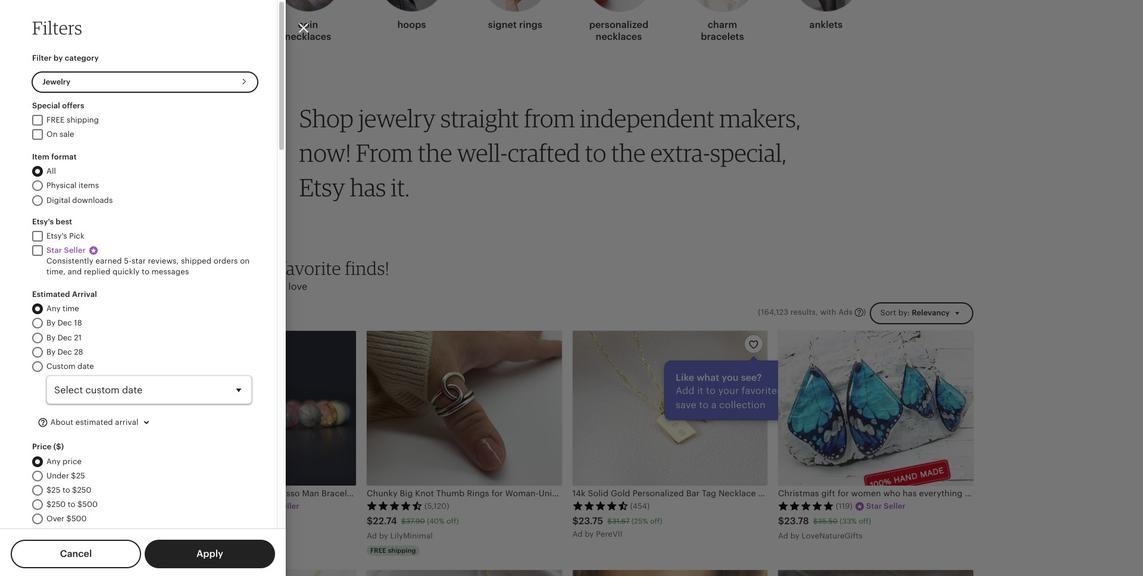 Task type: locate. For each thing, give the bounding box(es) containing it.
any time by dec 18 by dec 21 by dec 28
[[46, 304, 83, 357]]

$ up free shipping
[[367, 516, 373, 527]]

0 horizontal spatial jewelry
[[225, 281, 259, 293]]

1 vertical spatial and
[[785, 385, 802, 397]]

gift
[[822, 489, 836, 499]]

off) inside $ 22.74 $ 37.90 (40% off) a d b y lilyminimal
[[447, 517, 459, 526]]

jewelry down in
[[225, 281, 259, 293]]

b inside $ 23.78 $ 35.50 (33% off) a d b y lovenaturegifts
[[791, 532, 796, 541]]

has right who
[[903, 489, 917, 499]]

chunky big knot thumb rings for woman-unique dainty adjustable weaved ring-silver jewelry for woman-christmas gift for her-present image
[[367, 331, 562, 486]]

1 the from the left
[[418, 138, 452, 168]]

1 by from the top
[[46, 319, 56, 328]]

offers
[[62, 101, 84, 110]]

necklaces for coin
[[285, 31, 331, 42]]

star inside search filters dialog
[[46, 246, 62, 255]]

2 vertical spatial dec
[[58, 348, 72, 357]]

y for 22.74
[[384, 532, 388, 541]]

y inside $ 22.74 $ 37.90 (40% off) a d b y lilyminimal
[[384, 532, 388, 541]]

filter by category
[[32, 54, 99, 63]]

with
[[820, 308, 837, 317]]

by left 21
[[46, 333, 56, 342]]

estimated
[[75, 418, 113, 427]]

d down 23.78
[[784, 532, 789, 541]]

coin necklaces
[[285, 19, 331, 42]]

dec left 18
[[58, 319, 72, 328]]

it
[[697, 385, 704, 397]]

custom date
[[46, 362, 94, 371]]

by
[[46, 319, 56, 328], [46, 333, 56, 342], [46, 348, 56, 357]]

1 horizontal spatial seller
[[278, 502, 299, 511]]

0 vertical spatial and
[[68, 268, 82, 277]]

2 vertical spatial by
[[46, 348, 56, 357]]

perevii
[[596, 530, 623, 539]]

14k solid gold personalized bar tag necklace • vertical bars initials anniversary gift for wife • minimalist engraved name/date tag pendant image
[[573, 331, 768, 486]]

d
[[166, 530, 171, 539], [578, 530, 583, 539], [372, 532, 377, 541], [784, 532, 789, 541]]

1 4.5 out of 5 stars image from the left
[[367, 501, 423, 511]]

2 necklaces from the left
[[596, 31, 642, 42]]

star seller inside search filters dialog
[[46, 246, 86, 255]]

cancel button
[[11, 540, 141, 569]]

1 horizontal spatial off)
[[650, 517, 663, 526]]

a up free shipping
[[367, 532, 372, 541]]

a for 23.75
[[573, 530, 578, 539]]

0 horizontal spatial free
[[46, 116, 65, 125]]

0 horizontal spatial has
[[350, 173, 386, 203]]

about estimated arrival button
[[29, 412, 161, 434]]

0 horizontal spatial shipping
[[67, 116, 99, 125]]

2 4.5 out of 5 stars image from the left
[[573, 501, 629, 511]]

custom down 28
[[46, 362, 75, 371]]

has left it.
[[350, 173, 386, 203]]

1 vertical spatial any
[[46, 457, 61, 466]]

$25 down price
[[71, 472, 85, 480]]

d down 23.75
[[578, 530, 583, 539]]

from
[[356, 138, 413, 168]]

search filters dialog
[[0, 0, 1143, 576]]

item format all physical items digital downloads
[[32, 152, 113, 205]]

0 horizontal spatial star
[[46, 246, 62, 255]]

necklaces down coin
[[285, 31, 331, 42]]

0 vertical spatial dec
[[58, 319, 72, 328]]

$250 up over
[[46, 500, 66, 509]]

1 custom from the top
[[46, 362, 75, 371]]

to
[[585, 138, 606, 168], [142, 268, 150, 277], [706, 385, 716, 397], [699, 400, 709, 411], [62, 486, 70, 495], [68, 500, 75, 509]]

y up bestseller
[[178, 530, 183, 539]]

bracelets
[[701, 31, 744, 42]]

0 horizontal spatial and
[[68, 268, 82, 277]]

and for favorites
[[785, 385, 802, 397]]

off) inside $ 23.78 $ 35.50 (33% off) a d b y lovenaturegifts
[[859, 517, 871, 526]]

d inside $ 23.78 $ 35.50 (33% off) a d b y lovenaturegifts
[[784, 532, 789, 541]]

star
[[132, 257, 146, 266]]

star seller
[[46, 246, 86, 255], [260, 502, 299, 511], [867, 502, 906, 511]]

favorites
[[742, 385, 782, 397]]

$250 down price
[[72, 486, 91, 495]]

d for 23.78
[[784, 532, 789, 541]]

0 vertical spatial etsy's
[[32, 217, 54, 226]]

0 horizontal spatial $250
[[46, 500, 66, 509]]

1 vertical spatial free
[[370, 547, 386, 554]]

4.5 out of 5 stars image
[[367, 501, 423, 511], [573, 501, 629, 511]]

etsy's for etsy's pick
[[46, 232, 67, 241]]

$25 down under
[[46, 486, 60, 495]]

b inside $ 23.75 $ 31.67 (25% off) a d b y perevii
[[585, 530, 590, 539]]

signet rings
[[488, 19, 543, 31]]

family necklace • personalized gift • linked circle necklace •  custom children name rings • eternity necklace • mother gift • nm30f30 image
[[161, 570, 356, 576]]

bestseller
[[176, 546, 207, 553]]

consistently
[[46, 257, 93, 266]]

finds!
[[345, 257, 390, 279]]

0 vertical spatial free
[[46, 116, 65, 125]]

a right 'save'
[[711, 400, 717, 411]]

off) inside $ 23.75 $ 31.67 (25% off) a d b y perevii
[[650, 517, 663, 526]]

necklaces down personalized
[[596, 31, 642, 42]]

free up on
[[46, 116, 65, 125]]

off) for 22.74
[[447, 517, 459, 526]]

2 by from the top
[[46, 333, 56, 342]]

and right the "favorites" at the bottom of the page
[[785, 385, 802, 397]]

from
[[524, 104, 575, 134]]

1 5 out of 5 stars image from the left
[[161, 501, 217, 511]]

0 vertical spatial any
[[46, 304, 61, 313]]

etsy's
[[32, 217, 54, 226], [46, 232, 67, 241]]

a left 'perevii'
[[573, 530, 578, 539]]

0 vertical spatial by
[[46, 319, 56, 328]]

1 horizontal spatial and
[[785, 385, 802, 397]]

the down independent
[[611, 138, 646, 168]]

4.5 out of 5 stars image up 23.75
[[573, 501, 629, 511]]

1 horizontal spatial jewelry
[[358, 104, 436, 134]]

31.67
[[612, 517, 630, 526]]

off) right (25%
[[650, 517, 663, 526]]

1 vertical spatial etsy's
[[46, 232, 67, 241]]

item
[[32, 152, 49, 161]]

add
[[676, 385, 695, 397]]

etsy's left best
[[32, 217, 54, 226]]

orders
[[214, 257, 238, 266]]

seller
[[64, 246, 86, 255], [278, 502, 299, 511], [884, 502, 906, 511]]

5 out of 5 stars image up 'a d b y subtlegem'
[[161, 501, 217, 511]]

$500 right over
[[66, 515, 87, 524]]

you'll
[[261, 281, 286, 293]]

(33%
[[840, 517, 857, 526]]

and inside consistently earned 5-star reviews, shipped orders on time, and replied quickly to messages
[[68, 268, 82, 277]]

d for 22.74
[[372, 532, 377, 541]]

1 vertical spatial dec
[[58, 333, 72, 342]]

y for 23.78
[[796, 532, 800, 541]]

y inside $ 23.75 $ 31.67 (25% off) a d b y perevii
[[590, 530, 594, 539]]

1 horizontal spatial 5 out of 5 stars image
[[778, 501, 834, 511]]

1 horizontal spatial the
[[611, 138, 646, 168]]

y down 23.75
[[590, 530, 594, 539]]

custom inside "price ($) any price under $25 $25 to $250 $250 to $500 over $500 custom"
[[46, 529, 75, 538]]

a inside $ 23.75 $ 31.67 (25% off) a d b y perevii
[[573, 530, 578, 539]]

b down 22.74 at the bottom of the page
[[379, 532, 384, 541]]

b
[[173, 530, 178, 539], [585, 530, 590, 539], [379, 532, 384, 541], [791, 532, 796, 541]]

2 horizontal spatial seller
[[884, 502, 906, 511]]

price ($) any price under $25 $25 to $250 $250 to $500 over $500 custom
[[32, 443, 98, 538]]

shipping down lilyminimal
[[388, 547, 416, 554]]

y down 22.74 at the bottom of the page
[[384, 532, 388, 541]]

dec left 28
[[58, 348, 72, 357]]

2 custom from the top
[[46, 529, 75, 538]]

2 horizontal spatial off)
[[859, 517, 871, 526]]

a left subtlegem
[[161, 530, 166, 539]]

0 vertical spatial jewelry
[[358, 104, 436, 134]]

digital
[[46, 196, 70, 205]]

crafted
[[508, 138, 580, 168]]

1 vertical spatial by
[[46, 333, 56, 342]]

ads
[[839, 308, 853, 317]]

1 vertical spatial jewelry
[[225, 281, 259, 293]]

b inside $ 22.74 $ 37.90 (40% off) a d b y lilyminimal
[[379, 532, 384, 541]]

and
[[68, 268, 82, 277], [785, 385, 802, 397]]

$ right 23.78
[[813, 517, 818, 526]]

replied
[[84, 268, 110, 277]]

dec left 21
[[58, 333, 72, 342]]

free down 22.74 at the bottom of the page
[[370, 547, 386, 554]]

sale
[[60, 130, 74, 139]]

filter
[[32, 54, 52, 63]]

shipping down offers
[[67, 116, 99, 125]]

0 horizontal spatial the
[[418, 138, 452, 168]]

y for 23.75
[[590, 530, 594, 539]]

1 vertical spatial shipping
[[388, 547, 416, 554]]

0 vertical spatial $250
[[72, 486, 91, 495]]

any down estimated
[[46, 304, 61, 313]]

0 vertical spatial custom
[[46, 362, 75, 371]]

2 5 out of 5 stars image from the left
[[778, 501, 834, 511]]

0 vertical spatial $500
[[77, 500, 98, 509]]

$ 22.74 $ 37.90 (40% off) a d b y lilyminimal
[[367, 516, 459, 541]]

0 horizontal spatial 4.5 out of 5 stars image
[[367, 501, 423, 511]]

has
[[350, 173, 386, 203], [903, 489, 917, 499]]

necklaces
[[285, 31, 331, 42], [596, 31, 642, 42]]

by up custom date
[[46, 348, 56, 357]]

shipping
[[67, 116, 99, 125], [388, 547, 416, 554]]

by left 18
[[46, 319, 56, 328]]

filters
[[32, 17, 82, 39]]

$ up 'perevii'
[[608, 517, 612, 526]]

1 vertical spatial $250
[[46, 500, 66, 509]]

a down christmas
[[778, 532, 784, 541]]

5 out of 5 stars image
[[161, 501, 217, 511], [778, 501, 834, 511]]

2 off) from the left
[[650, 517, 663, 526]]

1 horizontal spatial $25
[[71, 472, 85, 480]]

1 vertical spatial has
[[903, 489, 917, 499]]

the left well-
[[418, 138, 452, 168]]

$500 down price
[[77, 500, 98, 509]]

0 horizontal spatial seller
[[64, 246, 86, 255]]

charm bracelets
[[701, 19, 744, 42]]

1 horizontal spatial star
[[260, 502, 276, 511]]

and inside like what you see? add it to your favorites and save to a collection
[[785, 385, 802, 397]]

1 horizontal spatial shipping
[[388, 547, 416, 554]]

and down consistently
[[68, 268, 82, 277]]

messages
[[152, 268, 189, 277]]

1 vertical spatial $25
[[46, 486, 60, 495]]

personalized
[[589, 19, 649, 31]]

jewelry up from
[[358, 104, 436, 134]]

2 horizontal spatial star seller
[[867, 502, 906, 511]]

1 vertical spatial $500
[[66, 515, 87, 524]]

3 by from the top
[[46, 348, 56, 357]]

d down 22.74 at the bottom of the page
[[372, 532, 377, 541]]

date
[[77, 362, 94, 371]]

off) right '(40%'
[[447, 517, 459, 526]]

4.5 out of 5 stars image for 23.75
[[573, 501, 629, 511]]

y inside $ 23.78 $ 35.50 (33% off) a d b y lovenaturegifts
[[796, 532, 800, 541]]

personalized necklaces link
[[585, 0, 653, 48]]

5 out of 5 stars image down christmas
[[778, 501, 834, 511]]

0 horizontal spatial star seller
[[46, 246, 86, 255]]

0 horizontal spatial off)
[[447, 517, 459, 526]]

etsy's pick
[[46, 232, 84, 241]]

off) right (33%
[[859, 517, 871, 526]]

1 any from the top
[[46, 304, 61, 313]]

5 out of 5 stars image for lovenaturegifts
[[778, 501, 834, 511]]

d inside $ 23.75 $ 31.67 (25% off) a d b y perevii
[[578, 530, 583, 539]]

2 dec from the top
[[58, 333, 72, 342]]

1 off) from the left
[[447, 517, 459, 526]]

4.5 out of 5 stars image up 22.74 at the bottom of the page
[[367, 501, 423, 511]]

items
[[79, 181, 99, 190]]

etsy's down etsy's best at the top left of page
[[46, 232, 67, 241]]

b down 23.78
[[791, 532, 796, 541]]

35.50
[[818, 517, 838, 526]]

any up under
[[46, 457, 61, 466]]

y down 23.78
[[796, 532, 800, 541]]

necklaces inside personalized necklaces
[[596, 31, 642, 42]]

birthstone bar necklace • birthstone necklace for mom • gold bar necklace • birthstone jewelry • birthstone bar • personalized gift mom tbr1 image
[[367, 570, 562, 576]]

free
[[46, 116, 65, 125], [370, 547, 386, 554]]

1 horizontal spatial necklaces
[[596, 31, 642, 42]]

1 horizontal spatial 4.5 out of 5 stars image
[[573, 501, 629, 511]]

everything
[[919, 489, 963, 499]]

jewelry inside shop jewelry straight from independent makers, now! from the well-crafted to the extra-special, etsy has it.
[[358, 104, 436, 134]]

21
[[74, 333, 82, 342]]

off) for 23.75
[[650, 517, 663, 526]]

you
[[722, 372, 739, 384]]

and for time,
[[68, 268, 82, 277]]

a inside $ 23.78 $ 35.50 (33% off) a d b y lovenaturegifts
[[778, 532, 784, 541]]

coin necklaces link
[[274, 0, 342, 48]]

0 vertical spatial has
[[350, 173, 386, 203]]

over
[[46, 515, 64, 524]]

d inside $ 22.74 $ 37.90 (40% off) a d b y lilyminimal
[[372, 532, 377, 541]]

0 horizontal spatial necklaces
[[285, 31, 331, 42]]

a inside $ 22.74 $ 37.90 (40% off) a d b y lilyminimal
[[367, 532, 372, 541]]

star
[[46, 246, 62, 255], [260, 502, 276, 511], [867, 502, 882, 511]]

off) for 23.78
[[859, 517, 871, 526]]

christmas
[[778, 489, 819, 499]]

b down 23.75
[[585, 530, 590, 539]]

custom down over
[[46, 529, 75, 538]]

0 vertical spatial shipping
[[67, 116, 99, 125]]

earned
[[96, 257, 122, 266]]

( 164,123 results,
[[758, 308, 818, 317]]

apply
[[197, 548, 223, 560]]

y
[[178, 530, 183, 539], [590, 530, 594, 539], [384, 532, 388, 541], [796, 532, 800, 541]]

2 any from the top
[[46, 457, 61, 466]]

1 vertical spatial custom
[[46, 529, 75, 538]]

1 necklaces from the left
[[285, 31, 331, 42]]

lilyminimal
[[390, 532, 433, 541]]

custom
[[46, 362, 75, 371], [46, 529, 75, 538]]

0 horizontal spatial 5 out of 5 stars image
[[161, 501, 217, 511]]

3 off) from the left
[[859, 517, 871, 526]]

sapphire necklace - raw sapphire necklace - sapphire - september birthstone necklace - sapphire jewelry gift for wife  - silver or gold image
[[778, 570, 973, 576]]



Task type: describe. For each thing, give the bounding box(es) containing it.
like
[[676, 372, 695, 384]]

price
[[32, 443, 52, 451]]

etsy's best
[[32, 217, 72, 226]]

has inside shop jewelry straight from independent makers, now! from the well-crafted to the extra-special, etsy has it.
[[350, 173, 386, 203]]

charm
[[708, 19, 737, 31]]

cancel
[[60, 548, 92, 560]]

shop
[[299, 104, 354, 134]]

category
[[65, 54, 99, 63]]

hoops link
[[378, 0, 446, 36]]

subtlegem
[[185, 530, 227, 539]]

0 horizontal spatial $25
[[46, 486, 60, 495]]

favorite
[[280, 257, 341, 279]]

1 horizontal spatial free
[[370, 547, 386, 554]]

3 dec from the top
[[58, 348, 72, 357]]

like what you see? add it to your favorites and save to a collection
[[676, 372, 802, 411]]

special,
[[710, 138, 787, 168]]

d left subtlegem
[[166, 530, 171, 539]]

it.
[[391, 173, 410, 203]]

reviews,
[[148, 257, 179, 266]]

arrival
[[72, 290, 97, 299]]

straight
[[441, 104, 519, 134]]

with ads
[[820, 308, 853, 317]]

(
[[758, 308, 761, 317]]

custom inside select an estimated delivery date option group
[[46, 362, 75, 371]]

$ left 31.67
[[573, 516, 579, 527]]

estimated arrival
[[32, 290, 97, 299]]

minimalist necklace, dainty gold necklace, handmade jewelry, birthstone necklace for women, simple gold necklace image
[[573, 570, 768, 576]]

(5,120)
[[425, 502, 449, 511]]

free inside special offers free shipping on sale
[[46, 116, 65, 125]]

rings
[[519, 19, 543, 31]]

4.5 out of 5 stars image for 22.74
[[367, 501, 423, 511]]

all
[[46, 167, 56, 176]]

results,
[[791, 308, 818, 317]]

(40%
[[427, 517, 445, 526]]

select a price range option group
[[25, 457, 252, 564]]

b for 22.74
[[379, 532, 384, 541]]

special offers free shipping on sale
[[32, 101, 99, 139]]

hoops
[[397, 19, 426, 31]]

164,123
[[761, 308, 789, 317]]

(454)
[[630, 502, 650, 511]]

etsy's for etsy's best
[[32, 217, 54, 226]]

smaller xs image
[[749, 340, 759, 351]]

jewelry inside the delight in new favorite finds! explore more jewelry you'll love
[[225, 281, 259, 293]]

explore
[[161, 281, 196, 293]]

apply button
[[145, 540, 275, 569]]

1 horizontal spatial star seller
[[260, 502, 299, 511]]

shipped
[[181, 257, 212, 266]]

to inside shop jewelry straight from independent makers, now! from the well-crafted to the extra-special, etsy has it.
[[585, 138, 606, 168]]

22.74
[[373, 516, 397, 527]]

special
[[32, 101, 60, 110]]

2 horizontal spatial star
[[867, 502, 882, 511]]

save
[[676, 400, 697, 411]]

28
[[74, 348, 83, 357]]

now!
[[299, 138, 351, 168]]

2 the from the left
[[611, 138, 646, 168]]

b for 23.78
[[791, 532, 796, 541]]

what
[[697, 372, 720, 384]]

5 out of 5 stars image for subtlegem
[[161, 501, 217, 511]]

)
[[864, 308, 866, 317]]

free shipping
[[370, 547, 416, 554]]

time,
[[46, 268, 66, 277]]

37.90
[[406, 517, 425, 526]]

quickly
[[113, 268, 140, 277]]

select an estimated delivery date option group
[[25, 304, 252, 404]]

$ down christmas
[[778, 516, 784, 527]]

1 dec from the top
[[58, 319, 72, 328]]

signet rings link
[[481, 0, 549, 36]]

necklaces for personalized
[[596, 31, 642, 42]]

delight
[[161, 257, 219, 279]]

christmas gift for women who has everything handmade earrings
[[778, 489, 1045, 499]]

5-
[[124, 257, 132, 266]]

christmas gift for women who has everything handmade earrings image
[[778, 331, 973, 486]]

arrival
[[115, 418, 139, 427]]

1 horizontal spatial $250
[[72, 486, 91, 495]]

on
[[240, 257, 250, 266]]

0 vertical spatial $25
[[71, 472, 85, 480]]

shop jewelry straight from independent makers, now! from the well-crafted to the extra-special, etsy has it.
[[299, 104, 801, 203]]

who
[[884, 489, 901, 499]]

shipping inside special offers free shipping on sale
[[67, 116, 99, 125]]

$ 23.75 $ 31.67 (25% off) a d b y perevii
[[573, 516, 663, 539]]

b for 23.75
[[585, 530, 590, 539]]

$ up lilyminimal
[[401, 517, 406, 526]]

to inside consistently earned 5-star reviews, shipped orders on time, and replied quickly to messages
[[142, 268, 150, 277]]

anklets link
[[792, 0, 860, 36]]

a inside like what you see? add it to your favorites and save to a collection
[[711, 400, 717, 411]]

extra-
[[651, 138, 710, 168]]

coin
[[298, 19, 318, 31]]

a for 22.74
[[367, 532, 372, 541]]

collection
[[719, 400, 766, 411]]

lovenaturegifts
[[802, 532, 863, 541]]

by
[[54, 54, 63, 63]]

any inside "price ($) any price under $25 $25 to $250 $250 to $500 over $500 custom"
[[46, 457, 61, 466]]

pick
[[69, 232, 84, 241]]

in
[[223, 257, 238, 279]]

time
[[63, 304, 79, 313]]

b up bestseller
[[173, 530, 178, 539]]

on
[[46, 130, 58, 139]]

anklets
[[810, 19, 843, 31]]

any inside any time by dec 18 by dec 21 by dec 28
[[46, 304, 61, 313]]

more
[[199, 281, 223, 293]]

23.78
[[784, 516, 809, 527]]

23.75
[[579, 516, 603, 527]]

jewelry
[[42, 78, 70, 86]]

a d b y subtlegem
[[161, 530, 227, 539]]

a for 23.78
[[778, 532, 784, 541]]

d for 23.75
[[578, 530, 583, 539]]

protection bracelet, matte picasso man bracelet, picasso jasper bracelet, gift for her, bracelets for women and men heal bracelet image
[[161, 331, 356, 486]]

1 horizontal spatial has
[[903, 489, 917, 499]]

delight in new favorite finds! explore more jewelry you'll love
[[161, 257, 390, 293]]

seller inside search filters dialog
[[64, 246, 86, 255]]

makers,
[[720, 104, 801, 134]]

about estimated arrival
[[48, 418, 139, 427]]



Task type: vqa. For each thing, say whether or not it's contained in the screenshot.
trio,
no



